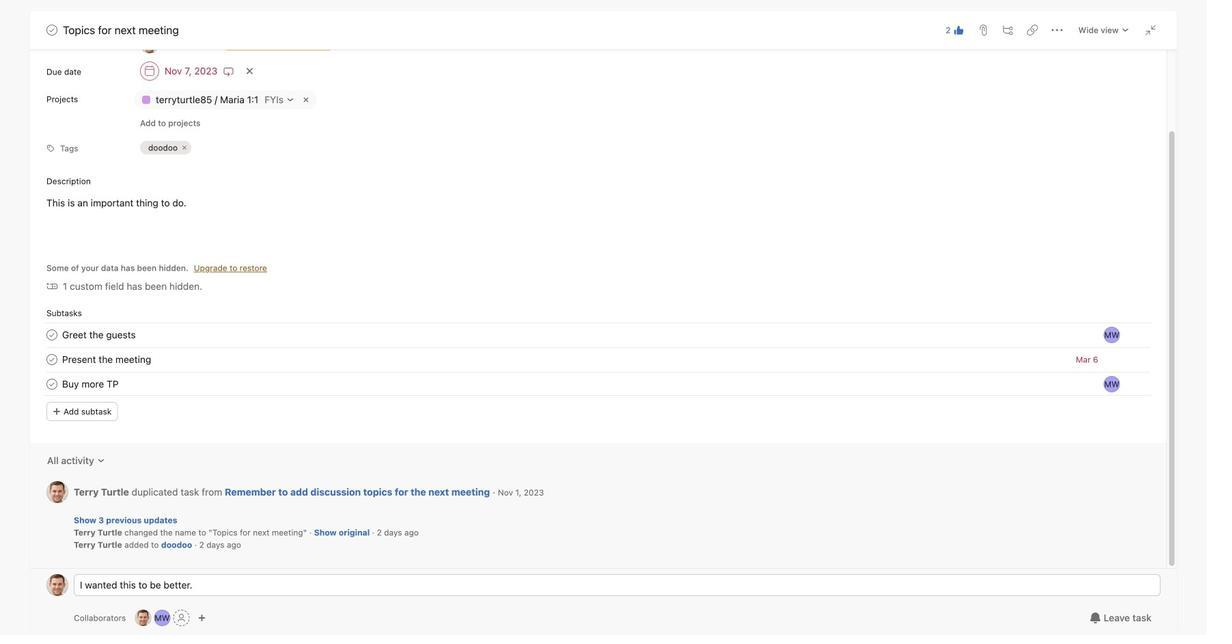 Task type: vqa. For each thing, say whether or not it's contained in the screenshot.
3rd mark complete 'icon' from the top
yes



Task type: locate. For each thing, give the bounding box(es) containing it.
remove image
[[301, 94, 312, 105], [181, 144, 189, 152]]

mark complete image for mark complete option inside main content
[[44, 351, 60, 368]]

2 list item from the top
[[30, 347, 1168, 372]]

0 vertical spatial mark complete image
[[44, 22, 60, 38]]

Task Name text field
[[62, 328, 136, 343], [62, 352, 151, 367]]

main content inside topics for next meeting dialog
[[30, 0, 1168, 568]]

0 vertical spatial open user profile image
[[47, 481, 68, 503]]

2 mark complete checkbox from the top
[[44, 351, 60, 368]]

1 mark complete image from the top
[[44, 22, 60, 38]]

1 vertical spatial mark complete image
[[44, 327, 60, 343]]

1 vertical spatial mark complete image
[[44, 376, 60, 392]]

1 list item from the top
[[30, 323, 1168, 347]]

1 open user profile image from the top
[[47, 481, 68, 503]]

all activity image
[[97, 457, 105, 465]]

2 task name text field from the top
[[62, 352, 151, 367]]

2 likes. you liked this task image
[[954, 25, 965, 36]]

0 vertical spatial task name text field
[[62, 328, 136, 343]]

0 vertical spatial mark complete checkbox
[[44, 327, 60, 343]]

1 vertical spatial open user profile image
[[47, 574, 68, 596]]

main content
[[30, 0, 1168, 568]]

Mark complete checkbox
[[44, 327, 60, 343], [44, 376, 60, 392]]

1 mark complete image from the top
[[44, 351, 60, 368]]

add or remove collaborators image
[[198, 614, 206, 622]]

3 list item from the top
[[30, 372, 1168, 397]]

Task Name text field
[[62, 377, 119, 392]]

1 horizontal spatial add or remove collaborators image
[[154, 610, 170, 626]]

1 horizontal spatial remove image
[[301, 94, 312, 105]]

1 vertical spatial mark complete checkbox
[[44, 351, 60, 368]]

add or remove collaborators image
[[135, 610, 151, 626], [154, 610, 170, 626]]

0 vertical spatial mark complete image
[[44, 351, 60, 368]]

1 mark complete checkbox from the top
[[44, 22, 60, 38]]

Mark complete checkbox
[[44, 22, 60, 38], [44, 351, 60, 368]]

1 vertical spatial remove image
[[181, 144, 189, 152]]

attachments: add a file to this task, topics for next meeting image
[[979, 25, 990, 36]]

1 vertical spatial mark complete checkbox
[[44, 376, 60, 392]]

toggle assignee popover image
[[1105, 376, 1121, 392]]

mark complete checkbox for toggle assignee popover icon
[[44, 376, 60, 392]]

toggle assignee popover image
[[1105, 327, 1121, 343]]

2 mark complete image from the top
[[44, 327, 60, 343]]

2 mark complete checkbox from the top
[[44, 376, 60, 392]]

open user profile image
[[47, 481, 68, 503], [47, 574, 68, 596]]

0 horizontal spatial remove image
[[181, 144, 189, 152]]

0 vertical spatial mark complete checkbox
[[44, 22, 60, 38]]

mark complete image for mark complete checkbox related to toggle assignee popover image
[[44, 327, 60, 343]]

task name text field for mark complete option inside main content
[[62, 352, 151, 367]]

1 mark complete checkbox from the top
[[44, 327, 60, 343]]

1 vertical spatial task name text field
[[62, 352, 151, 367]]

mark complete image
[[44, 351, 60, 368], [44, 376, 60, 392]]

mark complete image
[[44, 22, 60, 38], [44, 327, 60, 343]]

2 mark complete image from the top
[[44, 376, 60, 392]]

mark complete image for 2nd mark complete option from the bottom
[[44, 22, 60, 38]]

1 task name text field from the top
[[62, 328, 136, 343]]

add subtask image
[[1003, 25, 1014, 36]]

mark complete checkbox for toggle assignee popover image
[[44, 327, 60, 343]]

list item
[[30, 323, 1168, 347], [30, 347, 1168, 372], [30, 372, 1168, 397]]

0 horizontal spatial add or remove collaborators image
[[135, 610, 151, 626]]



Task type: describe. For each thing, give the bounding box(es) containing it.
2 add or remove collaborators image from the left
[[154, 610, 170, 626]]

2 open user profile image from the top
[[47, 574, 68, 596]]

more actions for this task image
[[1053, 25, 1064, 36]]

mark complete image for mark complete checkbox corresponding to toggle assignee popover icon
[[44, 376, 60, 392]]

collapse task pane image
[[1146, 25, 1157, 36]]

copy task link image
[[1028, 25, 1039, 36]]

mark complete checkbox inside main content
[[44, 351, 60, 368]]

task name text field for mark complete checkbox related to toggle assignee popover image
[[62, 328, 136, 343]]

topics for next meeting dialog
[[30, 0, 1178, 635]]

clear due date image
[[246, 67, 254, 75]]

1 add or remove collaborators image from the left
[[135, 610, 151, 626]]

0 vertical spatial remove image
[[301, 94, 312, 105]]



